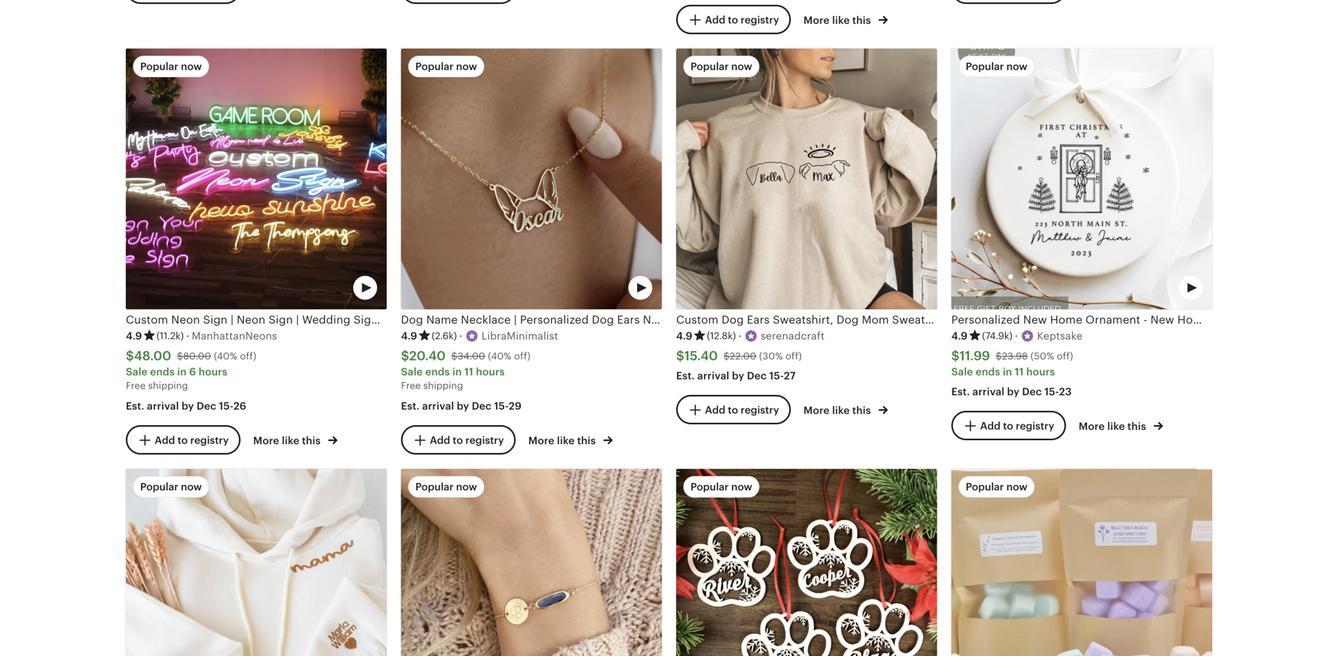 Task type: describe. For each thing, give the bounding box(es) containing it.
4.9 for 48.00
[[126, 330, 142, 342]]

add to registry for 48.00
[[155, 434, 229, 446]]

this for 20.40
[[577, 435, 596, 447]]

· for 20.40
[[459, 330, 462, 342]]

homemade shower steamers/ shower bomb/ menthol shower steamer/ eucalyptus peppermint/ lavender/ orange grapefruit/ rosemary lemon/ natural image
[[951, 469, 1212, 656]]

more like this link for 11.99
[[1079, 417, 1163, 434]]

in for 20.40
[[452, 366, 462, 378]]

like for 20.40
[[557, 435, 575, 447]]

3 popular now link from the left
[[676, 469, 937, 656]]

this for 11.99
[[1128, 421, 1146, 433]]

hours for 20.40
[[476, 366, 505, 378]]

· for 48.00
[[186, 330, 189, 342]]

$ up 'est. arrival by dec 15-27'
[[676, 349, 684, 363]]

4.9 for 11.99
[[951, 330, 968, 342]]

product video element for 11.99
[[951, 49, 1212, 310]]

20.40
[[409, 349, 446, 363]]

22.00
[[730, 351, 757, 362]]

off) for 20.40
[[514, 351, 531, 362]]

$ left 34.00
[[401, 349, 409, 363]]

add for 20.40
[[430, 434, 450, 446]]

free for 20.40
[[401, 380, 421, 391]]

more like this for 20.40
[[528, 435, 598, 447]]

off) for 48.00
[[240, 351, 256, 362]]

15- inside $ 11.99 $ 23.98 (50% off) sale ends in 11 hours est. arrival by dec 15-23
[[1044, 386, 1059, 398]]

add to registry button for 48.00
[[126, 425, 241, 455]]

80.00
[[183, 351, 211, 362]]

(40% for 48.00
[[214, 351, 237, 362]]

(12.8k)
[[707, 331, 736, 341]]

more for 20.40
[[528, 435, 554, 447]]

11 for 11.99
[[1015, 366, 1024, 378]]

34.00
[[458, 351, 485, 362]]

15- for est. arrival by dec 15-26
[[219, 400, 233, 412]]

like for 11.99
[[1107, 421, 1125, 433]]

by for est. arrival by dec 15-29
[[457, 400, 469, 412]]

15- for est. arrival by dec 15-29
[[494, 400, 509, 412]]

$ 11.99 $ 23.98 (50% off) sale ends in 11 hours est. arrival by dec 15-23
[[951, 349, 1073, 398]]

by for est. arrival by dec 15-26
[[182, 400, 194, 412]]

(40% for 20.40
[[488, 351, 511, 362]]

est. arrival by dec 15-27
[[676, 370, 796, 382]]

registry for 11.99
[[1016, 420, 1054, 432]]

15.40
[[684, 349, 718, 363]]

(30%
[[759, 351, 783, 362]]

add for 48.00
[[155, 434, 175, 446]]

sale for 48.00
[[126, 366, 148, 378]]

est. for est. arrival by dec 15-26
[[126, 400, 144, 412]]

arrival for est. arrival by dec 15-27
[[697, 370, 729, 382]]

4.9 for 15.40
[[676, 330, 692, 342]]

est. arrival by dec 15-29
[[401, 400, 522, 412]]

hours for 11.99
[[1026, 366, 1055, 378]]

hours for 48.00
[[199, 366, 227, 378]]

by for est. arrival by dec 15-27
[[732, 370, 744, 382]]

sale for 11.99
[[951, 366, 973, 378]]

dog name necklace | personalized dog ears necklace | custom pet jewelry | pet name necklace | pet memorial gift, gift for her,christmas gift image
[[401, 49, 662, 310]]

23.98
[[1002, 351, 1028, 362]]

4.9 for 20.40
[[401, 330, 417, 342]]

more for 48.00
[[253, 435, 279, 447]]

est. arrival by dec 15-26
[[126, 400, 246, 412]]

custom birthstone bracelet, initial bracelet, unbiological sister bracelets birthstone jewelry birthday gift friendship bracelet for women image
[[401, 469, 662, 656]]

custom dog ears sweatshirt, dog mom sweatshirt, dog lover sweatshirt, dog people sweatshirt, new dog owner sweatshirt, pet lover sweatshirt image
[[676, 49, 937, 310]]

dec for est. arrival by dec 15-26
[[197, 400, 216, 412]]

$ down (2.6k)
[[451, 351, 458, 362]]

(74.9k)
[[982, 331, 1012, 341]]

ends for 48.00
[[150, 366, 175, 378]]

2 popular now link from the left
[[401, 469, 662, 656]]

free for 48.00
[[126, 380, 146, 391]]

add to registry for 11.99
[[980, 420, 1054, 432]]

arrival for est. arrival by dec 15-29
[[422, 400, 454, 412]]

dec inside $ 11.99 $ 23.98 (50% off) sale ends in 11 hours est. arrival by dec 15-23
[[1022, 386, 1042, 398]]

est. inside $ 11.99 $ 23.98 (50% off) sale ends in 11 hours est. arrival by dec 15-23
[[951, 386, 970, 398]]

dec for est. arrival by dec 15-27
[[747, 370, 767, 382]]

1 popular now link from the left
[[126, 469, 387, 656]]



Task type: vqa. For each thing, say whether or not it's contained in the screenshot.
3rd in from left
yes



Task type: locate. For each thing, give the bounding box(es) containing it.
1 horizontal spatial 11
[[1015, 366, 1024, 378]]

2 shipping from the left
[[423, 380, 463, 391]]

dec left "26"
[[197, 400, 216, 412]]

shipping
[[148, 380, 188, 391], [423, 380, 463, 391]]

1 (40% from the left
[[214, 351, 237, 362]]

off) inside $ 20.40 $ 34.00 (40% off) sale ends in 11 hours free shipping
[[514, 351, 531, 362]]

arrival
[[697, 370, 729, 382], [972, 386, 1004, 398], [147, 400, 179, 412], [422, 400, 454, 412]]

now
[[181, 61, 202, 73], [456, 61, 477, 73], [731, 61, 752, 73], [1006, 61, 1027, 73], [181, 481, 202, 493], [456, 481, 477, 493], [731, 481, 752, 493], [1006, 481, 1027, 493]]

est.
[[676, 370, 695, 382], [951, 386, 970, 398], [126, 400, 144, 412], [401, 400, 420, 412]]

0 horizontal spatial ends
[[150, 366, 175, 378]]

sale for 20.40
[[401, 366, 423, 378]]

27
[[784, 370, 796, 382]]

free inside $ 20.40 $ 34.00 (40% off) sale ends in 11 hours free shipping
[[401, 380, 421, 391]]

to for 11.99
[[1003, 420, 1013, 432]]

shipping for 48.00
[[148, 380, 188, 391]]

$ down (74.9k)
[[996, 351, 1002, 362]]

free down 20.40
[[401, 380, 421, 391]]

arrival down $ 48.00 $ 80.00 (40% off) sale ends in 6 hours free shipping
[[147, 400, 179, 412]]

more for 11.99
[[1079, 421, 1105, 433]]

0 horizontal spatial hours
[[199, 366, 227, 378]]

· for 11.99
[[1015, 330, 1018, 342]]

2 ends from the left
[[425, 366, 450, 378]]

3 4.9 from the left
[[676, 330, 692, 342]]

shipping for 20.40
[[423, 380, 463, 391]]

arrival inside $ 11.99 $ 23.98 (50% off) sale ends in 11 hours est. arrival by dec 15-23
[[972, 386, 1004, 398]]

arrival down 11.99
[[972, 386, 1004, 398]]

by
[[732, 370, 744, 382], [1007, 386, 1019, 398], [182, 400, 194, 412], [457, 400, 469, 412]]

(2.6k)
[[432, 331, 457, 341]]

$ down (11.2k)
[[177, 351, 183, 362]]

ends down 48.00
[[150, 366, 175, 378]]

4.9 up 11.99
[[951, 330, 968, 342]]

in for 48.00
[[177, 366, 187, 378]]

2 hours from the left
[[476, 366, 505, 378]]

· right (74.9k)
[[1015, 330, 1018, 342]]

off) right '(50%'
[[1057, 351, 1073, 362]]

11 inside $ 11.99 $ 23.98 (50% off) sale ends in 11 hours est. arrival by dec 15-23
[[1015, 366, 1024, 378]]

product video element for 20.40
[[401, 49, 662, 310]]

more like this link
[[804, 11, 888, 28], [804, 402, 888, 418], [1079, 417, 1163, 434], [253, 432, 338, 448], [528, 432, 613, 448]]

like for 48.00
[[282, 435, 299, 447]]

1 4.9 from the left
[[126, 330, 142, 342]]

more like this for 11.99
[[1079, 421, 1149, 433]]

by down 6
[[182, 400, 194, 412]]

3 off) from the left
[[786, 351, 802, 362]]

off) up "26"
[[240, 351, 256, 362]]

2 11 from the left
[[1015, 366, 1024, 378]]

2 4.9 from the left
[[401, 330, 417, 342]]

1 · from the left
[[186, 330, 189, 342]]

0 horizontal spatial shipping
[[148, 380, 188, 391]]

custom neon sign | neon sign | wedding signs | name neon sign | led neon light sign | wedding bridesmaid gifts | wall decor | home decor image
[[126, 49, 387, 310]]

more like this link for 48.00
[[253, 432, 338, 448]]

hours inside $ 20.40 $ 34.00 (40% off) sale ends in 11 hours free shipping
[[476, 366, 505, 378]]

1 horizontal spatial hours
[[476, 366, 505, 378]]

$ left the 80.00 at the bottom left of the page
[[126, 349, 134, 363]]

· right (11.2k)
[[186, 330, 189, 342]]

4 off) from the left
[[1057, 351, 1073, 362]]

in inside $ 48.00 $ 80.00 (40% off) sale ends in 6 hours free shipping
[[177, 366, 187, 378]]

est. for est. arrival by dec 15-27
[[676, 370, 695, 382]]

2 horizontal spatial ends
[[976, 366, 1000, 378]]

more like this
[[804, 14, 874, 26], [804, 405, 874, 417], [1079, 421, 1149, 433], [253, 435, 323, 447], [528, 435, 598, 447]]

0 horizontal spatial in
[[177, 366, 187, 378]]

$ inside $ 15.40 $ 22.00 (30% off)
[[723, 351, 730, 362]]

off) inside $ 15.40 $ 22.00 (30% off)
[[786, 351, 802, 362]]

off) up '29' on the left of the page
[[514, 351, 531, 362]]

popular now
[[140, 61, 202, 73], [415, 61, 477, 73], [691, 61, 752, 73], [966, 61, 1027, 73], [140, 481, 202, 493], [415, 481, 477, 493], [691, 481, 752, 493], [966, 481, 1027, 493]]

· right '(12.8k)'
[[738, 330, 741, 342]]

dec for est. arrival by dec 15-29
[[472, 400, 492, 412]]

· for 15.40
[[738, 330, 741, 342]]

3 hours from the left
[[1026, 366, 1055, 378]]

popular
[[140, 61, 178, 73], [415, 61, 454, 73], [691, 61, 729, 73], [966, 61, 1004, 73], [140, 481, 178, 493], [415, 481, 454, 493], [691, 481, 729, 493], [966, 481, 1004, 493]]

3 sale from the left
[[951, 366, 973, 378]]

48.00
[[134, 349, 171, 363]]

off) for 11.99
[[1057, 351, 1073, 362]]

1 horizontal spatial in
[[452, 366, 462, 378]]

4.9 up 48.00
[[126, 330, 142, 342]]

shipping inside $ 48.00 $ 80.00 (40% off) sale ends in 6 hours free shipping
[[148, 380, 188, 391]]

more
[[804, 14, 830, 26], [804, 405, 830, 417], [1079, 421, 1105, 433], [253, 435, 279, 447], [528, 435, 554, 447]]

ends inside $ 48.00 $ 80.00 (40% off) sale ends in 6 hours free shipping
[[150, 366, 175, 378]]

arrival for est. arrival by dec 15-26
[[147, 400, 179, 412]]

$ down '(12.8k)'
[[723, 351, 730, 362]]

registry for 20.40
[[465, 434, 504, 446]]

ends inside $ 11.99 $ 23.98 (50% off) sale ends in 11 hours est. arrival by dec 15-23
[[976, 366, 1000, 378]]

add to registry button
[[676, 5, 791, 34], [676, 395, 791, 425], [951, 411, 1066, 441], [126, 425, 241, 455], [401, 425, 516, 455]]

product video element
[[126, 49, 387, 310], [401, 49, 662, 310], [951, 49, 1212, 310], [676, 469, 937, 656], [951, 469, 1212, 656]]

11
[[464, 366, 473, 378], [1015, 366, 1024, 378]]

1 horizontal spatial ends
[[425, 366, 450, 378]]

$ 48.00 $ 80.00 (40% off) sale ends in 6 hours free shipping
[[126, 349, 256, 391]]

1 horizontal spatial shipping
[[423, 380, 463, 391]]

hours
[[199, 366, 227, 378], [476, 366, 505, 378], [1026, 366, 1055, 378]]

$ 20.40 $ 34.00 (40% off) sale ends in 11 hours free shipping
[[401, 349, 531, 391]]

off) for 15.40
[[786, 351, 802, 362]]

1 off) from the left
[[240, 351, 256, 362]]

1 hours from the left
[[199, 366, 227, 378]]

by down $ 20.40 $ 34.00 (40% off) sale ends in 11 hours free shipping
[[457, 400, 469, 412]]

in
[[177, 366, 187, 378], [452, 366, 462, 378], [1003, 366, 1012, 378]]

in inside $ 11.99 $ 23.98 (50% off) sale ends in 11 hours est. arrival by dec 15-23
[[1003, 366, 1012, 378]]

est. for est. arrival by dec 15-29
[[401, 400, 420, 412]]

add for 11.99
[[980, 420, 1001, 432]]

1 sale from the left
[[126, 366, 148, 378]]

15- down $ 20.40 $ 34.00 (40% off) sale ends in 11 hours free shipping
[[494, 400, 509, 412]]

in down 23.98
[[1003, 366, 1012, 378]]

15- down $ 48.00 $ 80.00 (40% off) sale ends in 6 hours free shipping
[[219, 400, 233, 412]]

15- down '(50%'
[[1044, 386, 1059, 398]]

$ 15.40 $ 22.00 (30% off)
[[676, 349, 802, 363]]

2 (40% from the left
[[488, 351, 511, 362]]

est. down 20.40
[[401, 400, 420, 412]]

2 free from the left
[[401, 380, 421, 391]]

to for 48.00
[[178, 434, 188, 446]]

this
[[852, 14, 871, 26], [852, 405, 871, 417], [1128, 421, 1146, 433], [302, 435, 321, 447], [577, 435, 596, 447]]

sale inside $ 48.00 $ 80.00 (40% off) sale ends in 6 hours free shipping
[[126, 366, 148, 378]]

(40%
[[214, 351, 237, 362], [488, 351, 511, 362]]

this for 48.00
[[302, 435, 321, 447]]

3 ends from the left
[[976, 366, 1000, 378]]

11.99
[[960, 349, 990, 363]]

0 horizontal spatial (40%
[[214, 351, 237, 362]]

custom collar and sleeve embroidered hoodie, embroidered mom mama grandmother hoodie with kids names kids names, personalized embroidered image
[[126, 469, 387, 656]]

in for 11.99
[[1003, 366, 1012, 378]]

0 horizontal spatial 11
[[464, 366, 473, 378]]

more like this link for 20.40
[[528, 432, 613, 448]]

in left 6
[[177, 366, 187, 378]]

11 down 34.00
[[464, 366, 473, 378]]

like
[[832, 14, 850, 26], [832, 405, 850, 417], [1107, 421, 1125, 433], [282, 435, 299, 447], [557, 435, 575, 447]]

1 horizontal spatial free
[[401, 380, 421, 391]]

product video element for 48.00
[[126, 49, 387, 310]]

2 in from the left
[[452, 366, 462, 378]]

sale inside $ 20.40 $ 34.00 (40% off) sale ends in 11 hours free shipping
[[401, 366, 423, 378]]

15- down (30%
[[769, 370, 784, 382]]

hours inside $ 48.00 $ 80.00 (40% off) sale ends in 6 hours free shipping
[[199, 366, 227, 378]]

registry
[[741, 14, 779, 26], [741, 404, 779, 416], [1016, 420, 1054, 432], [190, 434, 229, 446], [465, 434, 504, 446]]

dec left '29' on the left of the page
[[472, 400, 492, 412]]

4 popular now link from the left
[[951, 469, 1212, 656]]

·
[[186, 330, 189, 342], [459, 330, 462, 342], [738, 330, 741, 342], [1015, 330, 1018, 342]]

4.9 up '15.40'
[[676, 330, 692, 342]]

4.9
[[126, 330, 142, 342], [401, 330, 417, 342], [676, 330, 692, 342], [951, 330, 968, 342]]

personalized dog paw ornament | custom pet christmas ornament | animal 2023 ornament image
[[676, 469, 937, 656]]

arrival down '15.40'
[[697, 370, 729, 382]]

add to registry
[[705, 14, 779, 26], [705, 404, 779, 416], [980, 420, 1054, 432], [155, 434, 229, 446], [430, 434, 504, 446]]

add to registry button for 11.99
[[951, 411, 1066, 441]]

1 shipping from the left
[[148, 380, 188, 391]]

est. down 48.00
[[126, 400, 144, 412]]

to for 20.40
[[453, 434, 463, 446]]

ends for 20.40
[[425, 366, 450, 378]]

sale down 20.40
[[401, 366, 423, 378]]

0 horizontal spatial sale
[[126, 366, 148, 378]]

personalized new home ornament - new home christmas ornament - wreath new house ornament image
[[951, 49, 1212, 310]]

by down 23.98
[[1007, 386, 1019, 398]]

ends down 20.40
[[425, 366, 450, 378]]

11 down 23.98
[[1015, 366, 1024, 378]]

popular now link
[[126, 469, 387, 656], [401, 469, 662, 656], [676, 469, 937, 656], [951, 469, 1212, 656]]

1 horizontal spatial (40%
[[488, 351, 511, 362]]

15- for est. arrival by dec 15-27
[[769, 370, 784, 382]]

23
[[1059, 386, 1072, 398]]

(40% inside $ 48.00 $ 80.00 (40% off) sale ends in 6 hours free shipping
[[214, 351, 237, 362]]

free
[[126, 380, 146, 391], [401, 380, 421, 391]]

dec left the "23"
[[1022, 386, 1042, 398]]

11 for 20.40
[[464, 366, 473, 378]]

est. down '15.40'
[[676, 370, 695, 382]]

off) up 27
[[786, 351, 802, 362]]

off) inside $ 48.00 $ 80.00 (40% off) sale ends in 6 hours free shipping
[[240, 351, 256, 362]]

2 · from the left
[[459, 330, 462, 342]]

shipping up the est. arrival by dec 15-26 at the bottom left of the page
[[148, 380, 188, 391]]

in inside $ 20.40 $ 34.00 (40% off) sale ends in 11 hours free shipping
[[452, 366, 462, 378]]

$
[[126, 349, 134, 363], [401, 349, 409, 363], [676, 349, 684, 363], [951, 349, 960, 363], [177, 351, 183, 362], [451, 351, 458, 362], [723, 351, 730, 362], [996, 351, 1002, 362]]

sale down 48.00
[[126, 366, 148, 378]]

15-
[[769, 370, 784, 382], [1044, 386, 1059, 398], [219, 400, 233, 412], [494, 400, 509, 412]]

est. down 11.99
[[951, 386, 970, 398]]

3 in from the left
[[1003, 366, 1012, 378]]

ends
[[150, 366, 175, 378], [425, 366, 450, 378], [976, 366, 1000, 378]]

1 ends from the left
[[150, 366, 175, 378]]

(40% right the 80.00 at the bottom left of the page
[[214, 351, 237, 362]]

11 inside $ 20.40 $ 34.00 (40% off) sale ends in 11 hours free shipping
[[464, 366, 473, 378]]

arrival down $ 20.40 $ 34.00 (40% off) sale ends in 11 hours free shipping
[[422, 400, 454, 412]]

4 · from the left
[[1015, 330, 1018, 342]]

2 off) from the left
[[514, 351, 531, 362]]

(11.2k)
[[156, 331, 184, 341]]

2 horizontal spatial sale
[[951, 366, 973, 378]]

1 horizontal spatial sale
[[401, 366, 423, 378]]

dec
[[747, 370, 767, 382], [1022, 386, 1042, 398], [197, 400, 216, 412], [472, 400, 492, 412]]

to
[[728, 14, 738, 26], [728, 404, 738, 416], [1003, 420, 1013, 432], [178, 434, 188, 446], [453, 434, 463, 446]]

ends inside $ 20.40 $ 34.00 (40% off) sale ends in 11 hours free shipping
[[425, 366, 450, 378]]

2 horizontal spatial in
[[1003, 366, 1012, 378]]

29
[[509, 400, 522, 412]]

3 · from the left
[[738, 330, 741, 342]]

dec down 22.00
[[747, 370, 767, 382]]

· right (2.6k)
[[459, 330, 462, 342]]

26
[[233, 400, 246, 412]]

4 4.9 from the left
[[951, 330, 968, 342]]

in down 34.00
[[452, 366, 462, 378]]

add to registry button for 20.40
[[401, 425, 516, 455]]

ends down 11.99
[[976, 366, 1000, 378]]

hours right 6
[[199, 366, 227, 378]]

free down 48.00
[[126, 380, 146, 391]]

ends for 11.99
[[976, 366, 1000, 378]]

off) inside $ 11.99 $ 23.98 (50% off) sale ends in 11 hours est. arrival by dec 15-23
[[1057, 351, 1073, 362]]

0 horizontal spatial free
[[126, 380, 146, 391]]

hours down '(50%'
[[1026, 366, 1055, 378]]

registry for 48.00
[[190, 434, 229, 446]]

2 horizontal spatial hours
[[1026, 366, 1055, 378]]

sale inside $ 11.99 $ 23.98 (50% off) sale ends in 11 hours est. arrival by dec 15-23
[[951, 366, 973, 378]]

(50%
[[1031, 351, 1054, 362]]

6
[[189, 366, 196, 378]]

add
[[705, 14, 725, 26], [705, 404, 725, 416], [980, 420, 1001, 432], [155, 434, 175, 446], [430, 434, 450, 446]]

1 11 from the left
[[464, 366, 473, 378]]

sale
[[126, 366, 148, 378], [401, 366, 423, 378], [951, 366, 973, 378]]

4.9 up 20.40
[[401, 330, 417, 342]]

(40% right 34.00
[[488, 351, 511, 362]]

1 in from the left
[[177, 366, 187, 378]]

hours inside $ 11.99 $ 23.98 (50% off) sale ends in 11 hours est. arrival by dec 15-23
[[1026, 366, 1055, 378]]

add to registry for 20.40
[[430, 434, 504, 446]]

hours down 34.00
[[476, 366, 505, 378]]

by down $ 15.40 $ 22.00 (30% off) on the bottom of the page
[[732, 370, 744, 382]]

more like this for 48.00
[[253, 435, 323, 447]]

$ left 23.98
[[951, 349, 960, 363]]

(40% inside $ 20.40 $ 34.00 (40% off) sale ends in 11 hours free shipping
[[488, 351, 511, 362]]

2 sale from the left
[[401, 366, 423, 378]]

free inside $ 48.00 $ 80.00 (40% off) sale ends in 6 hours free shipping
[[126, 380, 146, 391]]

shipping inside $ 20.40 $ 34.00 (40% off) sale ends in 11 hours free shipping
[[423, 380, 463, 391]]

1 free from the left
[[126, 380, 146, 391]]

by inside $ 11.99 $ 23.98 (50% off) sale ends in 11 hours est. arrival by dec 15-23
[[1007, 386, 1019, 398]]

sale down 11.99
[[951, 366, 973, 378]]

off)
[[240, 351, 256, 362], [514, 351, 531, 362], [786, 351, 802, 362], [1057, 351, 1073, 362]]

shipping up est. arrival by dec 15-29
[[423, 380, 463, 391]]



